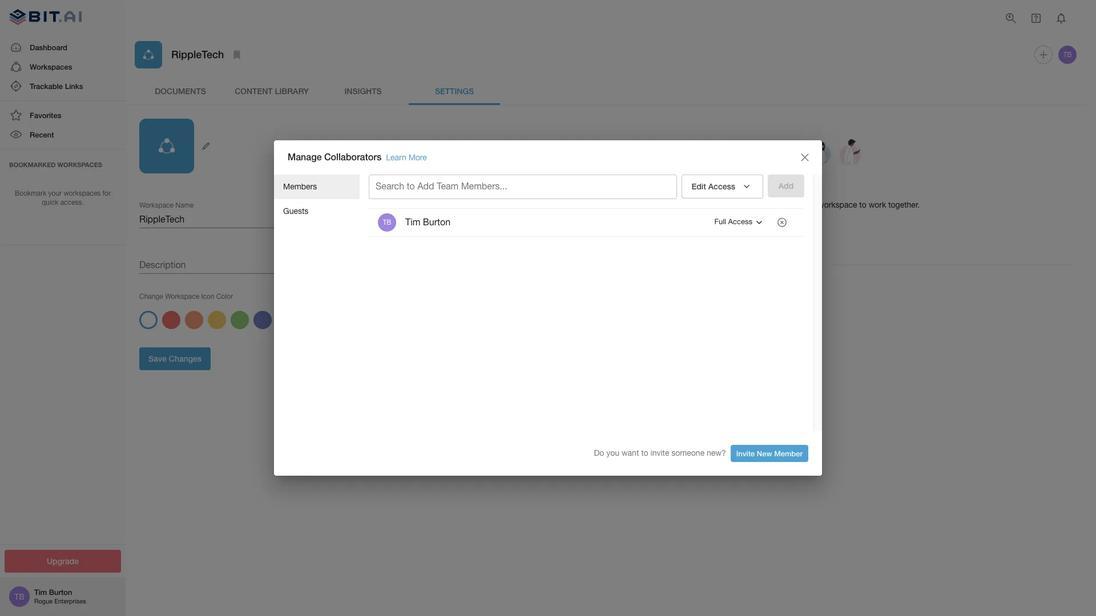 Task type: vqa. For each thing, say whether or not it's contained in the screenshot.
Burton
yes



Task type: locate. For each thing, give the bounding box(es) containing it.
manage up members
[[288, 152, 322, 162]]

tim burton
[[406, 217, 451, 227]]

change workspace icon color
[[139, 293, 233, 301]]

access for full access
[[729, 218, 753, 226]]

learn
[[386, 153, 407, 162]]

to left work
[[860, 201, 867, 210]]

add left or
[[690, 201, 705, 210]]

1 vertical spatial tim
[[34, 589, 47, 598]]

tim
[[406, 217, 421, 227], [34, 589, 47, 598]]

settings
[[435, 86, 474, 96]]

tab list
[[135, 78, 1079, 105]]

0 vertical spatial tb
[[1064, 51, 1073, 59]]

tim down search to add team members...
[[406, 217, 421, 227]]

insights
[[345, 86, 382, 96]]

bookmark your workspaces for quick access.
[[15, 189, 111, 207]]

settings link
[[409, 78, 500, 105]]

0 vertical spatial burton
[[423, 217, 451, 227]]

to right want
[[642, 449, 649, 458]]

workspace
[[165, 293, 199, 301]]

1 vertical spatial collaborators
[[727, 185, 784, 195]]

tim inside tim burton rogue enterprises
[[34, 589, 47, 598]]

trackable links
[[30, 82, 83, 91]]

tab list containing documents
[[135, 78, 1079, 105]]

0 horizontal spatial add
[[418, 181, 434, 192]]

for
[[103, 189, 111, 197]]

1 horizontal spatial manage
[[690, 185, 724, 195]]

collaborators inside manage collaborators add or remove collaborators to this workspace to work together.
[[727, 185, 784, 195]]

to left this
[[794, 201, 801, 210]]

1 horizontal spatial tb
[[383, 219, 392, 227]]

add
[[418, 181, 434, 192], [690, 201, 705, 210]]

full access button
[[712, 213, 770, 232]]

change
[[139, 293, 163, 301]]

enterprises
[[54, 599, 86, 606]]

burton inside tim burton rogue enterprises
[[49, 589, 72, 598]]

tb button
[[1057, 44, 1079, 66]]

access
[[709, 181, 736, 191], [729, 218, 753, 226]]

access for edit access
[[709, 181, 736, 191]]

content library link
[[226, 78, 318, 105]]

dashboard
[[30, 43, 67, 52]]

trackable
[[30, 82, 63, 91]]

library
[[275, 86, 309, 96]]

tb inside button
[[1064, 51, 1073, 59]]

edit for edit collaborators
[[700, 227, 714, 237]]

more
[[409, 153, 427, 162]]

collaborators inside edit collaborators button
[[717, 227, 767, 237]]

tim inside manage collaborators dialog
[[406, 217, 421, 227]]

1 vertical spatial manage
[[690, 185, 724, 195]]

0 vertical spatial access
[[709, 181, 736, 191]]

collaborators left 'learn'
[[325, 152, 382, 162]]

insights link
[[318, 78, 409, 105]]

collaborators up collaborators
[[727, 185, 784, 195]]

2 vertical spatial collaborators
[[717, 227, 767, 237]]

guests button
[[274, 200, 360, 224]]

edit inside 'button'
[[692, 181, 707, 191]]

manage inside dialog
[[288, 152, 322, 162]]

tim for tim burton rogue enterprises
[[34, 589, 47, 598]]

1 horizontal spatial burton
[[423, 217, 451, 227]]

to right search
[[407, 181, 415, 192]]

members
[[283, 182, 317, 191]]

manage
[[288, 152, 322, 162], [690, 185, 724, 195]]

0 vertical spatial manage
[[288, 152, 322, 162]]

burton inside manage collaborators dialog
[[423, 217, 451, 227]]

your
[[48, 189, 62, 197]]

0 horizontal spatial tb
[[14, 593, 24, 602]]

0 horizontal spatial manage
[[288, 152, 322, 162]]

access inside 'button'
[[709, 181, 736, 191]]

tb inside manage collaborators dialog
[[383, 219, 392, 227]]

recent button
[[0, 125, 126, 145]]

members button
[[274, 175, 360, 200]]

icon
[[201, 293, 215, 301]]

team
[[437, 181, 459, 192]]

collaborators for edit collaborators
[[717, 227, 767, 237]]

full
[[715, 218, 727, 226]]

collaborators inside manage collaborators dialog
[[325, 152, 382, 162]]

add inside manage collaborators dialog
[[418, 181, 434, 192]]

documents
[[155, 86, 206, 96]]

tim up rogue
[[34, 589, 47, 598]]

members...
[[461, 181, 508, 192]]

tb
[[1064, 51, 1073, 59], [383, 219, 392, 227], [14, 593, 24, 602]]

burton down search to add team members...
[[423, 217, 451, 227]]

0 vertical spatial edit
[[692, 181, 707, 191]]

1 vertical spatial add
[[690, 201, 705, 210]]

2 horizontal spatial tb
[[1064, 51, 1073, 59]]

1 vertical spatial access
[[729, 218, 753, 226]]

workspaces
[[30, 62, 72, 71]]

edit access
[[692, 181, 736, 191]]

manage for manage collaborators learn more
[[288, 152, 322, 162]]

collaborators
[[325, 152, 382, 162], [727, 185, 784, 195], [717, 227, 767, 237]]

0 vertical spatial collaborators
[[325, 152, 382, 162]]

changes
[[169, 354, 202, 364]]

manage up or
[[690, 185, 724, 195]]

add inside manage collaborators add or remove collaborators to this workspace to work together.
[[690, 201, 705, 210]]

collaborators down full access
[[717, 227, 767, 237]]

burton up the enterprises
[[49, 589, 72, 598]]

content library
[[235, 86, 309, 96]]

search to add team members...
[[376, 181, 508, 192]]

or
[[707, 201, 714, 210]]

learn more link
[[386, 153, 427, 162]]

collaborators
[[745, 201, 792, 210]]

1 horizontal spatial tim
[[406, 217, 421, 227]]

1 horizontal spatial add
[[690, 201, 705, 210]]

favorites button
[[0, 106, 126, 125]]

invite new member
[[737, 449, 803, 459]]

access up remove
[[709, 181, 736, 191]]

invite
[[737, 449, 755, 459]]

0 horizontal spatial burton
[[49, 589, 72, 598]]

rogue
[[34, 599, 53, 606]]

search
[[376, 181, 405, 192]]

do you want to invite someone new?
[[594, 449, 727, 458]]

burton for tim burton rogue enterprises
[[49, 589, 72, 598]]

0 vertical spatial add
[[418, 181, 434, 192]]

to
[[407, 181, 415, 192], [794, 201, 801, 210], [860, 201, 867, 210], [642, 449, 649, 458]]

access up edit collaborators
[[729, 218, 753, 226]]

workspaces button
[[0, 57, 126, 77]]

edit
[[692, 181, 707, 191], [700, 227, 714, 237]]

0 vertical spatial tim
[[406, 217, 421, 227]]

edit collaborators
[[700, 227, 767, 237]]

links
[[65, 82, 83, 91]]

add left 'team'
[[418, 181, 434, 192]]

1 vertical spatial burton
[[49, 589, 72, 598]]

collaborators for manage collaborators learn more
[[325, 152, 382, 162]]

this
[[804, 201, 816, 210]]

access inside button
[[729, 218, 753, 226]]

bookmarked
[[9, 161, 56, 168]]

1 vertical spatial tb
[[383, 219, 392, 227]]

manage inside manage collaborators add or remove collaborators to this workspace to work together.
[[690, 185, 724, 195]]

do
[[594, 449, 605, 458]]

0 horizontal spatial tim
[[34, 589, 47, 598]]

1 vertical spatial edit
[[700, 227, 714, 237]]

favorites
[[30, 111, 61, 120]]

save
[[149, 354, 167, 364]]

edit inside button
[[700, 227, 714, 237]]

burton
[[423, 217, 451, 227], [49, 589, 72, 598]]



Task type: describe. For each thing, give the bounding box(es) containing it.
2 vertical spatial tb
[[14, 593, 24, 602]]

quick
[[42, 199, 58, 207]]

someone
[[672, 449, 705, 458]]

upgrade button
[[5, 550, 121, 574]]

burton for tim burton
[[423, 217, 451, 227]]

save changes button
[[139, 348, 211, 371]]

remove
[[717, 201, 743, 210]]

trackable links button
[[0, 77, 126, 96]]

guests
[[283, 207, 309, 216]]

manage collaborators add or remove collaborators to this workspace to work together.
[[690, 185, 920, 210]]

workspaces
[[64, 189, 101, 197]]

collaborators for manage collaborators add or remove collaborators to this workspace to work together.
[[727, 185, 784, 195]]

recent
[[30, 130, 54, 140]]

access.
[[60, 199, 84, 207]]

documents link
[[135, 78, 226, 105]]

tim burton rogue enterprises
[[34, 589, 86, 606]]

edit collaborators button
[[690, 220, 776, 245]]

you
[[607, 449, 620, 458]]

manage collaborators learn more
[[288, 152, 427, 162]]

Workspace Name text field
[[139, 210, 602, 229]]

upgrade
[[47, 557, 79, 566]]

manage for manage collaborators add or remove collaborators to this workspace to work together.
[[690, 185, 724, 195]]

color
[[216, 293, 233, 301]]

work
[[869, 201, 887, 210]]

together.
[[889, 201, 920, 210]]

tim for tim burton
[[406, 217, 421, 227]]

workspaces
[[57, 161, 102, 168]]

add for search
[[418, 181, 434, 192]]

edit for edit access
[[692, 181, 707, 191]]

member
[[775, 449, 803, 459]]

want
[[622, 449, 639, 458]]

bookmark
[[15, 189, 46, 197]]

edit access button
[[682, 175, 764, 199]]

content
[[235, 86, 273, 96]]

new
[[757, 449, 773, 459]]

workspace
[[819, 201, 858, 210]]

manage collaborators dialog
[[274, 140, 823, 477]]

bookmarked workspaces
[[9, 161, 102, 168]]

save changes
[[149, 354, 202, 364]]

invite
[[651, 449, 670, 458]]

add for manage
[[690, 201, 705, 210]]

new?
[[707, 449, 727, 458]]

full access
[[715, 218, 753, 226]]

bookmark image
[[230, 48, 244, 62]]

dashboard button
[[0, 37, 126, 57]]

rippletech
[[171, 48, 224, 61]]

Workspace Description text field
[[139, 256, 602, 274]]



